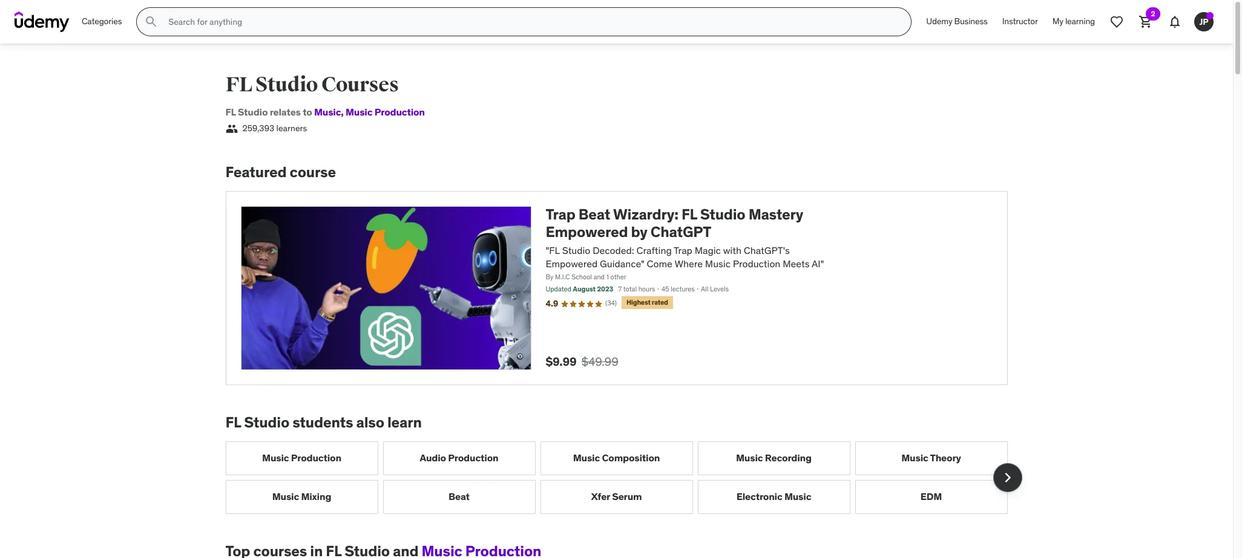 Task type: describe. For each thing, give the bounding box(es) containing it.
jp link
[[1190, 7, 1219, 36]]

(34)
[[605, 299, 617, 308]]

music composition
[[573, 452, 660, 464]]

other
[[611, 273, 627, 282]]

studio right "fl
[[562, 244, 591, 256]]

fl inside "trap beat wizardry: fl studio mastery empowered by chatgpt "fl studio decoded: crafting trap magic with chatgpt's empowered guidance" come where music production meets ai" by m.i.c school and 1 other"
[[682, 205, 697, 224]]

chatgpt
[[651, 223, 712, 241]]

my
[[1053, 16, 1064, 27]]

meets
[[783, 258, 810, 270]]

relates
[[270, 106, 301, 118]]

udemy business link
[[919, 7, 995, 36]]

music inside music theory link
[[902, 452, 929, 464]]

trap beat wizardry: fl studio mastery empowered by chatgpt "fl studio decoded: crafting trap magic with chatgpt's empowered guidance" come where music production meets ai" by m.i.c school and 1 other
[[546, 205, 824, 282]]

business
[[955, 16, 988, 27]]

udemy business
[[927, 16, 988, 27]]

instructor
[[1002, 16, 1038, 27]]

serum
[[612, 491, 642, 503]]

featured course
[[226, 163, 336, 182]]

production down students
[[291, 452, 341, 464]]

edm
[[921, 491, 942, 503]]

my learning
[[1053, 16, 1095, 27]]

music right to
[[314, 106, 341, 118]]

fl for fl studio relates to music music production
[[226, 106, 236, 118]]

audio production link
[[383, 442, 536, 476]]

theory
[[930, 452, 961, 464]]

259,393 learners
[[242, 123, 307, 134]]

electronic
[[737, 491, 783, 503]]

wizardry:
[[613, 205, 679, 224]]

categories button
[[74, 7, 129, 36]]

259,393
[[242, 123, 274, 134]]

august
[[573, 285, 596, 293]]

45 lectures
[[662, 285, 695, 293]]

ai"
[[812, 258, 824, 270]]

7 total hours
[[618, 285, 655, 293]]

music mixing
[[272, 491, 331, 503]]

fl studio students also learn
[[226, 413, 422, 432]]

lectures
[[671, 285, 695, 293]]

by
[[631, 223, 648, 241]]

all
[[701, 285, 709, 293]]

fl for fl studio courses
[[226, 72, 252, 97]]

production inside "trap beat wizardry: fl studio mastery empowered by chatgpt "fl studio decoded: crafting trap magic with chatgpt's empowered guidance" come where music production meets ai" by m.i.c school and 1 other"
[[733, 258, 781, 270]]

notifications image
[[1168, 15, 1182, 29]]

categories
[[82, 16, 122, 27]]

school
[[572, 273, 592, 282]]

students
[[293, 413, 353, 432]]

levels
[[710, 285, 729, 293]]

m.i.c
[[555, 273, 570, 282]]

music mixing link
[[226, 481, 378, 514]]

recording
[[765, 452, 812, 464]]

studio up with
[[700, 205, 746, 224]]

electronic music
[[737, 491, 811, 503]]

music recording link
[[698, 442, 850, 476]]

1 horizontal spatial trap
[[674, 244, 693, 256]]

course
[[290, 163, 336, 182]]

1 empowered from the top
[[546, 223, 628, 241]]

music link
[[314, 106, 341, 118]]

music inside music production link
[[262, 452, 289, 464]]

music theory
[[902, 452, 961, 464]]

featured
[[226, 163, 287, 182]]

edm link
[[855, 481, 1008, 514]]

magic
[[695, 244, 721, 256]]

jp
[[1200, 16, 1209, 27]]

4.9
[[546, 299, 558, 310]]

audio production
[[420, 452, 499, 464]]

you have alerts image
[[1207, 12, 1214, 19]]

courses
[[321, 72, 399, 97]]

Search for anything text field
[[166, 12, 897, 32]]

guidance"
[[600, 258, 645, 270]]

also
[[356, 413, 384, 432]]

fl studio relates to music music production
[[226, 106, 425, 118]]

2 link
[[1132, 7, 1161, 36]]

carousel element
[[226, 442, 1022, 514]]

studio for fl studio courses
[[256, 72, 318, 97]]

xfer serum link
[[540, 481, 693, 514]]

$9.99
[[546, 355, 577, 369]]

mixing
[[301, 491, 331, 503]]



Task type: vqa. For each thing, say whether or not it's contained in the screenshot.
All the skills you need in one place
no



Task type: locate. For each thing, give the bounding box(es) containing it.
hours
[[639, 285, 655, 293]]

next image
[[998, 468, 1017, 488]]

music composition link
[[540, 442, 693, 476]]

0 vertical spatial trap
[[546, 205, 576, 224]]

beat inside carousel element
[[449, 491, 470, 503]]

learning
[[1066, 16, 1095, 27]]

all levels
[[701, 285, 729, 293]]

music left mixing
[[272, 491, 299, 503]]

learn
[[387, 413, 422, 432]]

electronic music link
[[698, 481, 850, 514]]

production down the chatgpt's
[[733, 258, 781, 270]]

studio for fl studio students also learn
[[244, 413, 289, 432]]

instructor link
[[995, 7, 1045, 36]]

udemy
[[927, 16, 953, 27]]

2
[[1151, 9, 1156, 18]]

total
[[623, 285, 637, 293]]

decoded:
[[593, 244, 634, 256]]

fl
[[226, 72, 252, 97], [226, 106, 236, 118], [682, 205, 697, 224], [226, 413, 241, 432]]

music down courses
[[346, 106, 373, 118]]

small image
[[226, 123, 238, 135]]

crafting
[[637, 244, 672, 256]]

music production
[[262, 452, 341, 464]]

xfer serum
[[591, 491, 642, 503]]

by
[[546, 273, 554, 282]]

music production link
[[341, 106, 425, 118], [226, 442, 378, 476]]

0 horizontal spatial beat
[[449, 491, 470, 503]]

beat inside "trap beat wizardry: fl studio mastery empowered by chatgpt "fl studio decoded: crafting trap magic with chatgpt's empowered guidance" come where music production meets ai" by m.i.c school and 1 other"
[[579, 205, 611, 224]]

my learning link
[[1045, 7, 1103, 36]]

beat up decoded:
[[579, 205, 611, 224]]

studio up 259,393
[[238, 106, 268, 118]]

$49.99
[[581, 355, 619, 369]]

music down 'magic'
[[705, 258, 731, 270]]

mastery
[[749, 205, 803, 224]]

updated august 2023
[[546, 285, 613, 293]]

music left theory
[[902, 452, 929, 464]]

music recording
[[736, 452, 812, 464]]

wishlist image
[[1110, 15, 1124, 29]]

empowered up m.i.c
[[546, 258, 598, 270]]

music left recording
[[736, 452, 763, 464]]

music inside the music recording link
[[736, 452, 763, 464]]

music up music mixing
[[262, 452, 289, 464]]

$9.99 $49.99
[[546, 355, 619, 369]]

highest
[[627, 299, 651, 307]]

fl for fl studio students also learn
[[226, 413, 241, 432]]

updated
[[546, 285, 571, 293]]

0 vertical spatial beat
[[579, 205, 611, 224]]

production right "audio"
[[448, 452, 499, 464]]

beat down 'audio production' link
[[449, 491, 470, 503]]

music
[[314, 106, 341, 118], [346, 106, 373, 118], [705, 258, 731, 270], [262, 452, 289, 464], [573, 452, 600, 464], [736, 452, 763, 464], [902, 452, 929, 464], [272, 491, 299, 503], [785, 491, 811, 503]]

composition
[[602, 452, 660, 464]]

studio up the music production
[[244, 413, 289, 432]]

studio
[[256, 72, 318, 97], [238, 106, 268, 118], [700, 205, 746, 224], [562, 244, 591, 256], [244, 413, 289, 432]]

production
[[375, 106, 425, 118], [733, 258, 781, 270], [291, 452, 341, 464], [448, 452, 499, 464]]

music production link down courses
[[341, 106, 425, 118]]

with
[[723, 244, 742, 256]]

7
[[618, 285, 622, 293]]

submit search image
[[144, 15, 159, 29]]

rated
[[652, 299, 668, 307]]

"fl
[[546, 244, 560, 256]]

to
[[303, 106, 312, 118]]

production down courses
[[375, 106, 425, 118]]

0 vertical spatial music production link
[[341, 106, 425, 118]]

production inside 'audio production' link
[[448, 452, 499, 464]]

empowered up decoded:
[[546, 223, 628, 241]]

music production link up music mixing
[[226, 442, 378, 476]]

xfer
[[591, 491, 610, 503]]

music up xfer
[[573, 452, 600, 464]]

udemy image
[[15, 12, 70, 32]]

come
[[647, 258, 673, 270]]

trap up where
[[674, 244, 693, 256]]

studio for fl studio relates to music music production
[[238, 106, 268, 118]]

learners
[[276, 123, 307, 134]]

beat
[[579, 205, 611, 224], [449, 491, 470, 503]]

music theory link
[[855, 442, 1008, 476]]

1 vertical spatial empowered
[[546, 258, 598, 270]]

highest rated
[[627, 299, 668, 307]]

2 empowered from the top
[[546, 258, 598, 270]]

0 horizontal spatial trap
[[546, 205, 576, 224]]

where
[[675, 258, 703, 270]]

1 vertical spatial trap
[[674, 244, 693, 256]]

studio up relates
[[256, 72, 318, 97]]

1 vertical spatial music production link
[[226, 442, 378, 476]]

music inside electronic music link
[[785, 491, 811, 503]]

2023
[[597, 285, 613, 293]]

fl studio courses
[[226, 72, 399, 97]]

empowered
[[546, 223, 628, 241], [546, 258, 598, 270]]

and
[[594, 273, 605, 282]]

music inside "music mixing" link
[[272, 491, 299, 503]]

trap up "fl
[[546, 205, 576, 224]]

chatgpt's
[[744, 244, 790, 256]]

music inside "trap beat wizardry: fl studio mastery empowered by chatgpt "fl studio decoded: crafting trap magic with chatgpt's empowered guidance" come where music production meets ai" by m.i.c school and 1 other"
[[705, 258, 731, 270]]

music right electronic
[[785, 491, 811, 503]]

1 vertical spatial beat
[[449, 491, 470, 503]]

beat link
[[383, 481, 536, 514]]

0 vertical spatial empowered
[[546, 223, 628, 241]]

1
[[606, 273, 609, 282]]

trap
[[546, 205, 576, 224], [674, 244, 693, 256]]

45
[[662, 285, 669, 293]]

1 horizontal spatial beat
[[579, 205, 611, 224]]

shopping cart with 2 items image
[[1139, 15, 1153, 29]]

music inside music composition link
[[573, 452, 600, 464]]

audio
[[420, 452, 446, 464]]



